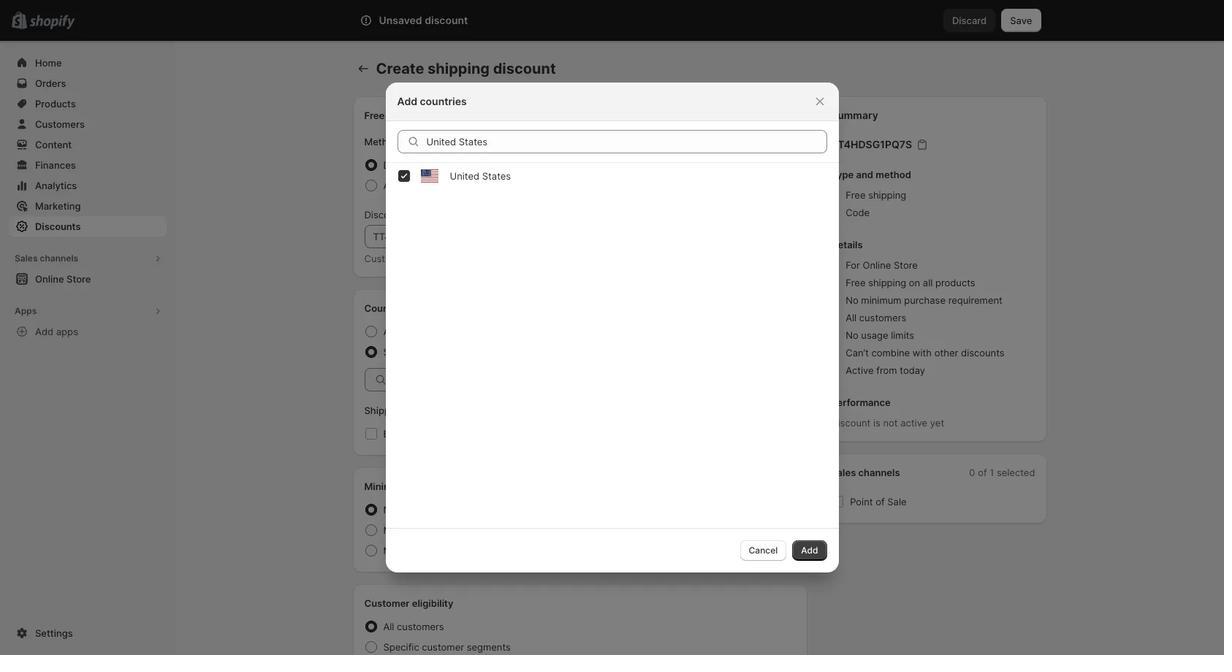 Task type: describe. For each thing, give the bounding box(es) containing it.
unsaved discount
[[379, 14, 468, 26]]

all
[[923, 277, 933, 289]]

certain
[[518, 428, 549, 440]]

2 vertical spatial no
[[383, 504, 396, 516]]

checkout.
[[523, 253, 567, 265]]

countries for selected countries
[[426, 347, 468, 358]]

of for sale
[[876, 496, 885, 508]]

2 vertical spatial code
[[486, 253, 509, 265]]

0 horizontal spatial amount
[[471, 525, 505, 537]]

minimum for minimum purchase requirements
[[364, 481, 407, 493]]

minimum inside for online store free shipping on all products no minimum purchase requirement all customers no usage limits can't combine with other discounts active from today
[[862, 295, 902, 306]]

discard button
[[944, 9, 996, 32]]

free for free shipping
[[364, 110, 385, 121]]

performance
[[831, 397, 891, 409]]

from
[[877, 365, 898, 377]]

specific
[[383, 642, 419, 654]]

free inside for online store free shipping on all products no minimum purchase requirement all customers no usage limits can't combine with other discounts active from today
[[846, 277, 866, 289]]

home link
[[9, 53, 167, 73]]

and
[[857, 169, 874, 181]]

products
[[936, 277, 976, 289]]

of for 1
[[978, 467, 987, 479]]

search button
[[400, 9, 824, 32]]

can't
[[846, 347, 869, 359]]

discount for shipping discount
[[758, 110, 796, 121]]

discount for automatic discount
[[432, 180, 470, 192]]

discounts link
[[9, 216, 167, 237]]

minimum purchase requirements
[[364, 481, 516, 493]]

for
[[846, 260, 860, 271]]

discounts
[[35, 221, 81, 233]]

add button
[[793, 541, 827, 562]]

a
[[510, 428, 515, 440]]

shipping for create shipping discount
[[428, 60, 490, 78]]

free for free shipping code
[[846, 189, 866, 201]]

selected
[[997, 467, 1036, 479]]

purchase for amount
[[427, 525, 468, 537]]

0 vertical spatial discount code
[[383, 159, 448, 171]]

quantity
[[427, 545, 463, 557]]

save
[[1011, 15, 1033, 26]]

over
[[487, 428, 507, 440]]

all countries
[[383, 326, 439, 338]]

add countries
[[397, 95, 467, 107]]

point of sale
[[850, 496, 907, 508]]

minimum for minimum quantity of items
[[383, 545, 424, 557]]

online
[[863, 260, 892, 271]]

details
[[831, 239, 863, 251]]

requirements for no minimum requirements
[[442, 504, 501, 516]]

at
[[511, 253, 520, 265]]

all inside for online store free shipping on all products no minimum purchase requirement all customers no usage limits can't combine with other discounts active from today
[[846, 312, 857, 324]]

create shipping discount
[[376, 60, 556, 78]]

countries
[[364, 303, 410, 314]]

enter
[[441, 253, 464, 265]]

shipping for shipping rates
[[364, 405, 404, 417]]

with
[[913, 347, 932, 359]]

0 horizontal spatial rates
[[407, 405, 430, 417]]

not
[[884, 417, 898, 429]]

customers
[[364, 253, 413, 265]]

cancel button
[[740, 541, 787, 562]]

segments
[[467, 642, 511, 654]]

minimum purchase amount ($)
[[383, 525, 520, 537]]

other
[[935, 347, 959, 359]]

today
[[900, 365, 926, 377]]

home
[[35, 57, 62, 69]]

purchase inside for online store free shipping on all products no minimum purchase requirement all customers no usage limits can't combine with other discounts active from today
[[905, 295, 946, 306]]

on
[[909, 277, 921, 289]]

all for selected countries
[[383, 326, 394, 338]]

create
[[376, 60, 424, 78]]

discard
[[953, 15, 987, 26]]

1 vertical spatial channels
[[859, 467, 900, 479]]

minimum for minimum purchase amount ($)
[[383, 525, 424, 537]]

requirement
[[949, 295, 1003, 306]]

items
[[478, 545, 502, 557]]

shipping inside for online store free shipping on all products no minimum purchase requirement all customers no usage limits can't combine with other discounts active from today
[[869, 277, 907, 289]]

customer eligibility
[[364, 598, 454, 610]]

eligibility
[[412, 598, 454, 610]]

purchase for requirements
[[409, 481, 452, 493]]

1 vertical spatial sales
[[831, 467, 856, 479]]

usage
[[862, 330, 889, 341]]

code
[[846, 207, 870, 219]]

shopify image
[[29, 15, 75, 30]]

sales channels inside button
[[15, 253, 78, 264]]

sale
[[888, 496, 907, 508]]

type and method
[[831, 169, 912, 181]]

cancel
[[749, 545, 778, 556]]

0 vertical spatial no
[[846, 295, 859, 306]]

active
[[846, 365, 874, 377]]

shipping discount
[[716, 110, 796, 121]]

automatic
[[383, 180, 429, 192]]



Task type: vqa. For each thing, say whether or not it's contained in the screenshot.
date field on the bottom of the page
no



Task type: locate. For each thing, give the bounding box(es) containing it.
discount is not active yet
[[831, 417, 945, 429]]

1 vertical spatial customers
[[397, 621, 444, 633]]

for online store free shipping on all products no minimum purchase requirement all customers no usage limits can't combine with other discounts active from today
[[846, 260, 1005, 377]]

discount for unsaved discount
[[425, 14, 468, 26]]

1 vertical spatial code
[[407, 209, 429, 221]]

add apps
[[35, 326, 78, 338]]

sales down the discounts
[[15, 253, 38, 264]]

0 vertical spatial minimum
[[364, 481, 407, 493]]

1 horizontal spatial sales
[[831, 467, 856, 479]]

method
[[876, 169, 912, 181]]

shipping for shipping discount
[[716, 110, 755, 121]]

1 vertical spatial all
[[383, 326, 394, 338]]

1 vertical spatial shipping
[[364, 405, 404, 417]]

type
[[831, 169, 854, 181]]

free up method at top left
[[364, 110, 385, 121]]

no
[[846, 295, 859, 306], [846, 330, 859, 341], [383, 504, 396, 516]]

apps
[[15, 306, 37, 317]]

is
[[874, 417, 881, 429]]

of left 1
[[978, 467, 987, 479]]

exclude
[[383, 428, 419, 440]]

minimum down exclude
[[364, 481, 407, 493]]

1 vertical spatial discount
[[364, 209, 404, 221]]

all down customer
[[383, 621, 394, 633]]

2 vertical spatial purchase
[[427, 525, 468, 537]]

sales channels up point on the right bottom
[[831, 467, 900, 479]]

2 vertical spatial all
[[383, 621, 394, 633]]

free shipping code
[[846, 189, 907, 219]]

sales up point on the right bottom
[[831, 467, 856, 479]]

specific customer segments
[[383, 642, 511, 654]]

0 of 1 selected
[[970, 467, 1036, 479]]

add left apps at the left of the page
[[35, 326, 54, 338]]

add up the free shipping
[[397, 95, 418, 107]]

($)
[[507, 525, 520, 537]]

1 vertical spatial purchase
[[409, 481, 452, 493]]

1
[[990, 467, 995, 479]]

minimum down no minimum requirements
[[383, 525, 424, 537]]

customers inside for online store free shipping on all products no minimum purchase requirement all customers no usage limits can't combine with other discounts active from today
[[860, 312, 907, 324]]

1 horizontal spatial of
[[876, 496, 885, 508]]

0 vertical spatial amount
[[552, 428, 586, 440]]

0 horizontal spatial customers
[[397, 621, 444, 633]]

customers
[[860, 312, 907, 324], [397, 621, 444, 633]]

customer
[[422, 642, 464, 654]]

minimum down online
[[862, 295, 902, 306]]

amount
[[552, 428, 586, 440], [471, 525, 505, 537]]

2 vertical spatial countries
[[426, 347, 468, 358]]

add
[[397, 95, 418, 107], [35, 326, 54, 338], [801, 545, 819, 556]]

customers down customer eligibility
[[397, 621, 444, 633]]

2 horizontal spatial add
[[801, 545, 819, 556]]

shipping down add countries
[[387, 110, 427, 121]]

united states
[[450, 170, 511, 182]]

0 horizontal spatial channels
[[40, 253, 78, 264]]

countries down create shipping discount on the left of the page
[[420, 95, 467, 107]]

countries up selected countries
[[397, 326, 439, 338]]

no up can't
[[846, 330, 859, 341]]

1 vertical spatial add
[[35, 326, 54, 338]]

search
[[424, 15, 456, 26]]

add right cancel
[[801, 545, 819, 556]]

1 vertical spatial no
[[846, 330, 859, 341]]

1 vertical spatial minimum
[[383, 525, 424, 537]]

of left items
[[466, 545, 475, 557]]

0 vertical spatial code
[[426, 159, 448, 171]]

Search countries text field
[[427, 130, 827, 154]]

sales
[[15, 253, 38, 264], [831, 467, 856, 479]]

discount
[[425, 14, 468, 26], [493, 60, 556, 78], [758, 110, 796, 121], [432, 180, 470, 192]]

sales channels down the discounts
[[15, 253, 78, 264]]

code down the automatic discount
[[407, 209, 429, 221]]

1 horizontal spatial sales channels
[[831, 467, 900, 479]]

channels up point of sale
[[859, 467, 900, 479]]

1 horizontal spatial add
[[397, 95, 418, 107]]

2 vertical spatial of
[[466, 545, 475, 557]]

add countries dialog
[[0, 83, 1225, 573]]

1 vertical spatial free
[[846, 189, 866, 201]]

add for add countries
[[397, 95, 418, 107]]

all up can't
[[846, 312, 857, 324]]

this
[[467, 253, 483, 265]]

customer
[[364, 598, 410, 610]]

0 vertical spatial of
[[978, 467, 987, 479]]

discount code
[[383, 159, 448, 171], [364, 209, 429, 221]]

0 vertical spatial discount
[[383, 159, 423, 171]]

code
[[426, 159, 448, 171], [407, 209, 429, 221], [486, 253, 509, 265]]

shipping right exclude
[[421, 428, 459, 440]]

0 vertical spatial add
[[397, 95, 418, 107]]

0 vertical spatial customers
[[860, 312, 907, 324]]

combine
[[872, 347, 910, 359]]

limits
[[891, 330, 915, 341]]

0 vertical spatial channels
[[40, 253, 78, 264]]

0 vertical spatial countries
[[420, 95, 467, 107]]

channels
[[40, 253, 78, 264], [859, 467, 900, 479]]

shipping inside free shipping code
[[869, 189, 907, 201]]

countries inside dialog
[[420, 95, 467, 107]]

shipping down method
[[869, 189, 907, 201]]

customers must enter this code at checkout.
[[364, 253, 567, 265]]

discount code down automatic
[[364, 209, 429, 221]]

shipping for free shipping code
[[869, 189, 907, 201]]

settings link
[[9, 624, 167, 644]]

0
[[970, 467, 976, 479]]

requirements up no minimum requirements
[[454, 481, 516, 493]]

sales inside sales channels button
[[15, 253, 38, 264]]

0 vertical spatial rates
[[407, 405, 430, 417]]

add for add apps
[[35, 326, 54, 338]]

requirements for minimum purchase requirements
[[454, 481, 516, 493]]

shipping up add countries
[[428, 60, 490, 78]]

discount down performance on the right bottom
[[831, 417, 871, 429]]

1 horizontal spatial amount
[[552, 428, 586, 440]]

settings
[[35, 628, 73, 640]]

1 horizontal spatial minimum
[[862, 295, 902, 306]]

0 vertical spatial requirements
[[454, 481, 516, 493]]

rates
[[407, 405, 430, 417], [462, 428, 485, 440]]

apps button
[[9, 301, 167, 322]]

amount up items
[[471, 525, 505, 537]]

1 vertical spatial countries
[[397, 326, 439, 338]]

all
[[846, 312, 857, 324], [383, 326, 394, 338], [383, 621, 394, 633]]

1 horizontal spatial shipping
[[716, 110, 755, 121]]

1 horizontal spatial channels
[[859, 467, 900, 479]]

0 vertical spatial minimum
[[862, 295, 902, 306]]

no minimum requirements
[[383, 504, 501, 516]]

minimum left quantity
[[383, 545, 424, 557]]

2 vertical spatial add
[[801, 545, 819, 556]]

amount right 'certain'
[[552, 428, 586, 440]]

discount code up automatic
[[383, 159, 448, 171]]

free up code
[[846, 189, 866, 201]]

requirements
[[454, 481, 516, 493], [442, 504, 501, 516]]

1 horizontal spatial customers
[[860, 312, 907, 324]]

all down countries
[[383, 326, 394, 338]]

0 horizontal spatial sales
[[15, 253, 38, 264]]

purchase up no minimum requirements
[[409, 481, 452, 493]]

1 vertical spatial sales channels
[[831, 467, 900, 479]]

shipping down online
[[869, 277, 907, 289]]

code left at at the top of page
[[486, 253, 509, 265]]

shipping for free shipping
[[387, 110, 427, 121]]

apps
[[56, 326, 78, 338]]

shipping for exclude shipping rates over a certain amount
[[421, 428, 459, 440]]

all customers
[[383, 621, 444, 633]]

rates left over
[[462, 428, 485, 440]]

free inside free shipping code
[[846, 189, 866, 201]]

shipping
[[716, 110, 755, 121], [364, 405, 404, 417]]

2 vertical spatial free
[[846, 277, 866, 289]]

of left sale
[[876, 496, 885, 508]]

1 horizontal spatial rates
[[462, 428, 485, 440]]

countries for add countries
[[420, 95, 467, 107]]

0 horizontal spatial minimum
[[399, 504, 439, 516]]

purchase up quantity
[[427, 525, 468, 537]]

minimum down minimum purchase requirements
[[399, 504, 439, 516]]

exclude shipping rates over a certain amount
[[383, 428, 586, 440]]

1 vertical spatial discount code
[[364, 209, 429, 221]]

store
[[894, 260, 918, 271]]

states
[[482, 170, 511, 182]]

0 horizontal spatial sales channels
[[15, 253, 78, 264]]

sales channels button
[[9, 249, 167, 269]]

2 vertical spatial discount
[[831, 417, 871, 429]]

1 vertical spatial rates
[[462, 428, 485, 440]]

code up the automatic discount
[[426, 159, 448, 171]]

must
[[416, 253, 438, 265]]

requirements up minimum purchase amount ($)
[[442, 504, 501, 516]]

discount up automatic
[[383, 159, 423, 171]]

no down minimum purchase requirements
[[383, 504, 396, 516]]

selected
[[383, 347, 423, 358]]

method
[[364, 136, 400, 148]]

countries
[[420, 95, 467, 107], [397, 326, 439, 338], [426, 347, 468, 358]]

free
[[364, 110, 385, 121], [846, 189, 866, 201], [846, 277, 866, 289]]

0 vertical spatial sales channels
[[15, 253, 78, 264]]

countries down the all countries
[[426, 347, 468, 358]]

countries for all countries
[[397, 326, 439, 338]]

0 vertical spatial purchase
[[905, 295, 946, 306]]

2 vertical spatial minimum
[[383, 545, 424, 557]]

united
[[450, 170, 480, 182]]

minimum
[[364, 481, 407, 493], [383, 525, 424, 537], [383, 545, 424, 557]]

unsaved
[[379, 14, 422, 26]]

channels down the discounts
[[40, 253, 78, 264]]

add apps button
[[9, 322, 167, 342]]

0 vertical spatial all
[[846, 312, 857, 324]]

free shipping
[[364, 110, 427, 121]]

0 vertical spatial shipping
[[716, 110, 755, 121]]

discount
[[383, 159, 423, 171], [364, 209, 404, 221], [831, 417, 871, 429]]

point
[[850, 496, 873, 508]]

no down for
[[846, 295, 859, 306]]

sales channels
[[15, 253, 78, 264], [831, 467, 900, 479]]

1 vertical spatial amount
[[471, 525, 505, 537]]

2 horizontal spatial of
[[978, 467, 987, 479]]

free down for
[[846, 277, 866, 289]]

channels inside sales channels button
[[40, 253, 78, 264]]

discount down automatic
[[364, 209, 404, 221]]

automatic discount
[[383, 180, 470, 192]]

yet
[[931, 417, 945, 429]]

shipping rates
[[364, 405, 430, 417]]

1 vertical spatial requirements
[[442, 504, 501, 516]]

customers up usage
[[860, 312, 907, 324]]

minimum quantity of items
[[383, 545, 502, 557]]

rates up exclude
[[407, 405, 430, 417]]

active
[[901, 417, 928, 429]]

tt4hdsg1pq7s
[[831, 138, 913, 151]]

purchase down the all
[[905, 295, 946, 306]]

save button
[[1002, 9, 1042, 32]]

0 horizontal spatial shipping
[[364, 405, 404, 417]]

0 vertical spatial free
[[364, 110, 385, 121]]

0 horizontal spatial add
[[35, 326, 54, 338]]

1 vertical spatial of
[[876, 496, 885, 508]]

1 vertical spatial minimum
[[399, 504, 439, 516]]

all for specific customer segments
[[383, 621, 394, 633]]

0 vertical spatial sales
[[15, 253, 38, 264]]

0 horizontal spatial of
[[466, 545, 475, 557]]

discounts
[[962, 347, 1005, 359]]



